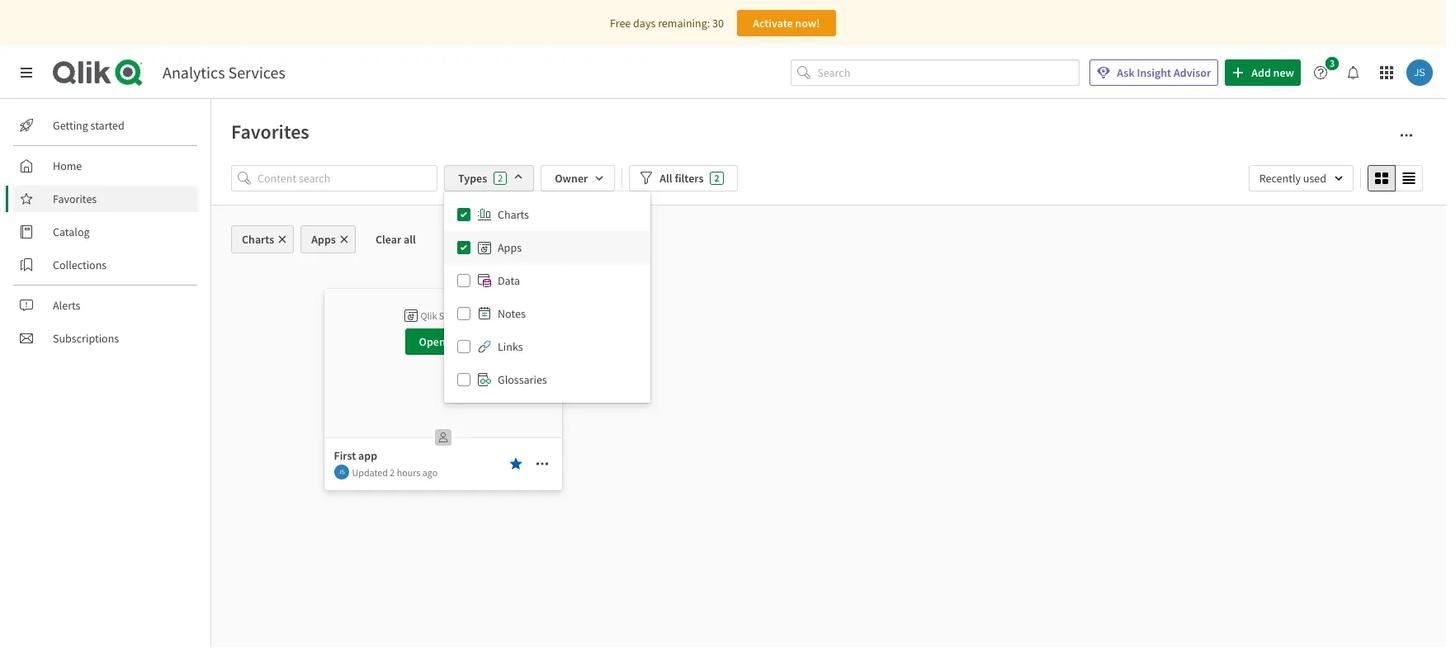 Task type: describe. For each thing, give the bounding box(es) containing it.
recently
[[1259, 171, 1301, 186]]

types
[[458, 171, 487, 186]]

1 horizontal spatial 2
[[498, 172, 503, 184]]

3
[[1330, 57, 1335, 69]]

close sidebar menu image
[[20, 66, 33, 79]]

jacob simon image
[[1406, 59, 1433, 86]]

ask insight advisor button
[[1090, 59, 1218, 86]]

now!
[[795, 16, 820, 31]]

0 vertical spatial app
[[466, 309, 482, 321]]

subscriptions link
[[13, 325, 198, 352]]

all filters
[[660, 171, 704, 186]]

remaining:
[[658, 16, 710, 31]]

updated 2 hours ago
[[352, 466, 438, 478]]

navigation pane element
[[0, 106, 210, 358]]

owner
[[555, 171, 588, 186]]

catalog
[[53, 224, 90, 239]]

analytics services element
[[163, 62, 285, 83]]

data
[[498, 273, 520, 288]]

apps inside apps button
[[311, 232, 336, 247]]

0 horizontal spatial more actions image
[[535, 457, 548, 470]]

free
[[610, 16, 631, 31]]

Recently used field
[[1249, 165, 1354, 191]]

personal element
[[430, 424, 456, 451]]

add
[[1251, 65, 1271, 80]]

apps button
[[301, 225, 356, 253]]

30
[[712, 16, 724, 31]]

open app
[[419, 334, 467, 349]]

free days remaining: 30
[[610, 16, 724, 31]]

3 button
[[1307, 57, 1344, 86]]

getting
[[53, 118, 88, 133]]

used
[[1303, 171, 1326, 186]]

services
[[228, 62, 285, 83]]

0 horizontal spatial 2
[[390, 466, 395, 478]]

Content search text field
[[258, 165, 437, 192]]

advisor
[[1174, 65, 1211, 80]]

searchbar element
[[791, 59, 1080, 86]]

activate now! link
[[737, 10, 836, 36]]

started
[[90, 118, 124, 133]]

0 vertical spatial favorites
[[231, 119, 309, 144]]

collections
[[53, 258, 107, 272]]

getting started
[[53, 118, 124, 133]]

ago
[[422, 466, 438, 478]]

ask insight advisor
[[1117, 65, 1211, 80]]

activate now!
[[753, 16, 820, 31]]

filters
[[675, 171, 704, 186]]

home link
[[13, 153, 198, 179]]

charts inside 'filters' region
[[498, 207, 529, 222]]

jacob simon element
[[334, 465, 349, 480]]

switch view group
[[1368, 165, 1423, 191]]

ask
[[1117, 65, 1135, 80]]



Task type: locate. For each thing, give the bounding box(es) containing it.
2 horizontal spatial 2
[[714, 172, 719, 184]]

first app
[[334, 448, 377, 463]]

days
[[633, 16, 656, 31]]

apps up data
[[498, 240, 522, 255]]

collections link
[[13, 252, 198, 278]]

1 vertical spatial app
[[448, 334, 467, 349]]

app for open app
[[448, 334, 467, 349]]

remove from favorites image
[[509, 457, 522, 470]]

open
[[419, 334, 445, 349]]

0 vertical spatial more actions image
[[1400, 129, 1413, 142]]

analytics services
[[163, 62, 285, 83]]

hours
[[397, 466, 420, 478]]

charts button
[[231, 225, 294, 253]]

favorites
[[231, 119, 309, 144], [53, 191, 97, 206]]

charts up data
[[498, 207, 529, 222]]

first
[[334, 448, 356, 463]]

app up updated
[[358, 448, 377, 463]]

apps inside 'filters' region
[[498, 240, 522, 255]]

app right 'sense'
[[466, 309, 482, 321]]

app inside button
[[448, 334, 467, 349]]

0 horizontal spatial charts
[[242, 232, 274, 247]]

qlik sense app
[[421, 309, 482, 321]]

subscriptions
[[53, 331, 119, 346]]

0 vertical spatial charts
[[498, 207, 529, 222]]

add new button
[[1225, 59, 1301, 86]]

qlik
[[421, 309, 437, 321]]

activate
[[753, 16, 793, 31]]

1 horizontal spatial charts
[[498, 207, 529, 222]]

all
[[660, 171, 672, 186]]

charts inside button
[[242, 232, 274, 247]]

open app button
[[406, 328, 480, 355]]

sense
[[439, 309, 464, 321]]

insight
[[1137, 65, 1171, 80]]

jacob simon image
[[334, 465, 349, 480]]

recently used
[[1259, 171, 1326, 186]]

charts
[[498, 207, 529, 222], [242, 232, 274, 247]]

more actions image right "remove from favorites" image
[[535, 457, 548, 470]]

clear all
[[375, 232, 416, 247]]

apps right charts button on the top of page
[[311, 232, 336, 247]]

alerts link
[[13, 292, 198, 319]]

filters region
[[231, 162, 1426, 403]]

favorites inside the navigation pane element
[[53, 191, 97, 206]]

clear all button
[[362, 225, 429, 253]]

favorites down services
[[231, 119, 309, 144]]

updated
[[352, 466, 388, 478]]

more actions image
[[1400, 129, 1413, 142], [535, 457, 548, 470]]

home
[[53, 158, 82, 173]]

glossaries
[[498, 372, 547, 387]]

1 horizontal spatial more actions image
[[1400, 129, 1413, 142]]

Search text field
[[817, 59, 1080, 86]]

1 horizontal spatial apps
[[498, 240, 522, 255]]

2 right types
[[498, 172, 503, 184]]

all
[[404, 232, 416, 247]]

getting started link
[[13, 112, 198, 139]]

1 vertical spatial more actions image
[[535, 457, 548, 470]]

2 right the filters
[[714, 172, 719, 184]]

favorites up catalog
[[53, 191, 97, 206]]

links
[[498, 339, 523, 354]]

2 vertical spatial app
[[358, 448, 377, 463]]

analytics
[[163, 62, 225, 83]]

clear
[[375, 232, 401, 247]]

0 horizontal spatial favorites
[[53, 191, 97, 206]]

favorites link
[[13, 186, 198, 212]]

0 horizontal spatial apps
[[311, 232, 336, 247]]

1 vertical spatial charts
[[242, 232, 274, 247]]

1 vertical spatial favorites
[[53, 191, 97, 206]]

2
[[498, 172, 503, 184], [714, 172, 719, 184], [390, 466, 395, 478]]

alerts
[[53, 298, 80, 313]]

charts left apps button
[[242, 232, 274, 247]]

add new
[[1251, 65, 1294, 80]]

1 horizontal spatial favorites
[[231, 119, 309, 144]]

app right open
[[448, 334, 467, 349]]

app
[[466, 309, 482, 321], [448, 334, 467, 349], [358, 448, 377, 463]]

owner button
[[541, 165, 615, 191]]

2 left 'hours'
[[390, 466, 395, 478]]

notes
[[498, 306, 526, 321]]

new
[[1273, 65, 1294, 80]]

apps
[[311, 232, 336, 247], [498, 240, 522, 255]]

more actions image up switch view 'group'
[[1400, 129, 1413, 142]]

catalog link
[[13, 219, 198, 245]]

app for first app
[[358, 448, 377, 463]]



Task type: vqa. For each thing, say whether or not it's contained in the screenshot.
the for.
no



